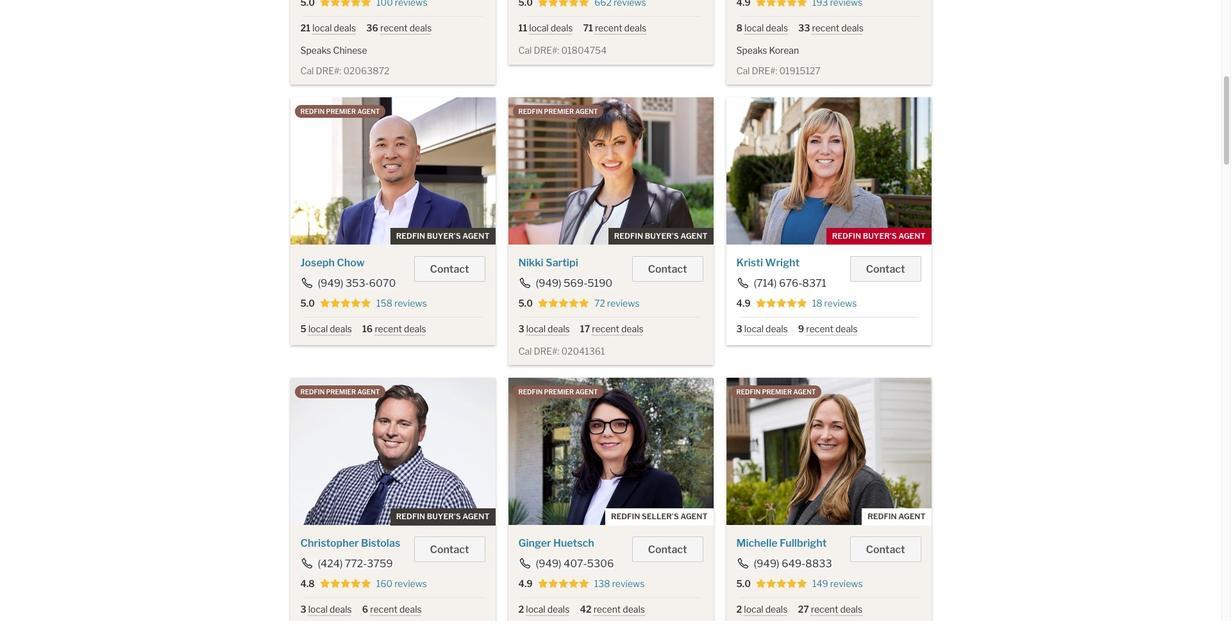 Task type: describe. For each thing, give the bounding box(es) containing it.
local right 8
[[744, 22, 764, 33]]

rating 5.0 out of 5 element for nikki
[[538, 298, 589, 310]]

rating 5.0 out of 5 element up 21 local deals
[[320, 0, 371, 8]]

4.9 for (949)
[[518, 579, 533, 590]]

deals down 149 reviews
[[840, 605, 862, 616]]

(949) 407-5306 button
[[518, 559, 615, 571]]

speaks korean
[[736, 45, 799, 56]]

recent right 36
[[380, 22, 408, 33]]

dre#: for 01915127
[[752, 65, 777, 76]]

redfin buyer's agent for chow
[[396, 231, 490, 241]]

18
[[812, 298, 822, 309]]

21
[[300, 22, 310, 33]]

cal for cal dre#: 02041361
[[518, 346, 532, 357]]

8
[[736, 22, 742, 33]]

local right 21
[[312, 22, 332, 33]]

local for nikki
[[526, 324, 546, 335]]

160
[[376, 579, 393, 590]]

ginger huetsch
[[518, 538, 594, 550]]

21 local deals
[[300, 22, 356, 33]]

photo of michelle fullbright image
[[726, 378, 931, 526]]

01804754
[[561, 45, 607, 56]]

deals up korean
[[766, 22, 788, 33]]

redfin buyer's agent for bistolas
[[396, 512, 490, 522]]

premier for fullbright
[[762, 389, 792, 396]]

contact for 8833
[[866, 545, 905, 557]]

(949) for (949) 407-5306
[[536, 559, 561, 571]]

9 recent deals
[[798, 324, 858, 335]]

christopher bistolas
[[300, 538, 400, 550]]

deals down 160 reviews
[[399, 605, 422, 616]]

premier for chow
[[326, 108, 356, 115]]

kristi
[[736, 257, 763, 269]]

deals down 72 reviews
[[621, 324, 644, 335]]

joseph chow link
[[300, 257, 365, 269]]

photo of kristi wright image
[[726, 97, 931, 245]]

redfin buyer's agent for sartipi
[[614, 231, 708, 241]]

reviews for (949) 649-8833
[[830, 579, 863, 590]]

5.0 for (949) 353-6070
[[300, 298, 315, 309]]

redfin premier agent for sartipi
[[518, 108, 598, 115]]

reviews for (424) 772-3759
[[394, 579, 427, 590]]

recent right 33
[[812, 22, 839, 33]]

local for michelle
[[744, 605, 763, 616]]

6
[[362, 605, 368, 616]]

premier for bistolas
[[326, 389, 356, 396]]

5.0 for (949) 569-5190
[[518, 298, 533, 309]]

11 local deals
[[518, 22, 573, 33]]

149 reviews
[[812, 579, 863, 590]]

rating 4.9 out of 5 element for huetsch
[[538, 579, 589, 591]]

33
[[798, 22, 810, 33]]

42 recent deals
[[580, 605, 645, 616]]

local for ginger
[[526, 605, 545, 616]]

wright
[[765, 257, 800, 269]]

deals left 42
[[547, 605, 570, 616]]

(949) 569-5190
[[536, 277, 612, 290]]

71 recent deals
[[583, 22, 646, 33]]

christopher bistolas link
[[300, 538, 400, 550]]

michelle
[[736, 538, 778, 550]]

contact for 8371
[[866, 263, 905, 276]]

(424) 772-3759
[[318, 559, 393, 571]]

(949) 649-8833 button
[[736, 559, 833, 571]]

36 recent deals
[[366, 22, 432, 33]]

17
[[580, 324, 590, 335]]

reviews for (949) 569-5190
[[607, 298, 640, 309]]

dre#: for 02063872
[[316, 65, 341, 76]]

(424) 772-3759 button
[[300, 559, 394, 571]]

(949) 353-6070 button
[[300, 277, 396, 290]]

michelle fullbright link
[[736, 538, 827, 550]]

569-
[[564, 277, 587, 290]]

sartipi
[[546, 257, 578, 269]]

kristi wright link
[[736, 257, 800, 269]]

contact button for (714) 676-8371
[[850, 256, 921, 282]]

158
[[376, 298, 392, 309]]

01915127
[[779, 65, 821, 76]]

speaks chinese
[[300, 45, 367, 56]]

kristi wright
[[736, 257, 800, 269]]

recent for christopher bistolas
[[370, 605, 397, 616]]

138
[[594, 579, 610, 590]]

16 recent deals
[[362, 324, 426, 335]]

michelle fullbright
[[736, 538, 827, 550]]

dre#: for 02041361
[[534, 346, 559, 357]]

joseph chow
[[300, 257, 365, 269]]

redfin agent
[[868, 512, 926, 522]]

(714) 676-8371
[[754, 277, 826, 290]]

ginger
[[518, 538, 551, 550]]

deals down the 18 reviews
[[835, 324, 858, 335]]

16
[[362, 324, 373, 335]]

redfin premier agent for huetsch
[[518, 389, 598, 396]]

photo of nikki sartipi image
[[508, 97, 713, 245]]

3 for (949) 569-5190
[[518, 324, 524, 335]]

2 local deals for (949) 649-8833
[[736, 605, 788, 616]]

(949) for (949) 569-5190
[[536, 277, 561, 290]]

deals down 158 reviews
[[404, 324, 426, 335]]

recent for kristi wright
[[806, 324, 833, 335]]

3759
[[367, 559, 393, 571]]

nikki sartipi
[[518, 257, 578, 269]]

3 for (424) 772-3759
[[300, 605, 306, 616]]

676-
[[779, 277, 802, 290]]

(949) 649-8833
[[754, 559, 832, 571]]

4.8
[[300, 579, 315, 590]]

dre#: for 01804754
[[534, 45, 559, 56]]

27
[[798, 605, 809, 616]]

cal dre#: 02041361
[[518, 346, 605, 357]]

(949) for (949) 353-6070
[[318, 277, 343, 290]]

huetsch
[[553, 538, 594, 550]]

recent for ginger huetsch
[[594, 605, 621, 616]]

photo of joseph chow image
[[290, 97, 495, 245]]

160 reviews
[[376, 579, 427, 590]]

8833
[[805, 559, 832, 571]]

deals right 71
[[624, 22, 646, 33]]

2 local deals for (949) 407-5306
[[518, 605, 570, 616]]

(424)
[[318, 559, 343, 571]]

36
[[366, 22, 378, 33]]

71
[[583, 22, 593, 33]]



Task type: locate. For each thing, give the bounding box(es) containing it.
contact button down redfin agent
[[850, 537, 921, 563]]

(949) down the ginger huetsch link
[[536, 559, 561, 571]]

0 horizontal spatial 3
[[300, 605, 306, 616]]

deals left "27"
[[765, 605, 788, 616]]

1 horizontal spatial 2
[[736, 605, 742, 616]]

photo of ginger huetsch image
[[508, 378, 713, 526]]

local for joseph
[[308, 324, 328, 335]]

2 2 local deals from the left
[[736, 605, 788, 616]]

72 reviews
[[594, 298, 640, 309]]

recent for nikki sartipi
[[592, 324, 619, 335]]

deals down 138 reviews
[[623, 605, 645, 616]]

rating 5.0 out of 5 element for joseph
[[320, 298, 371, 310]]

0 horizontal spatial 2 local deals
[[518, 605, 570, 616]]

4.9
[[736, 298, 751, 309], [518, 579, 533, 590]]

speaks for speaks chinese
[[300, 45, 331, 56]]

0 vertical spatial 4.9
[[736, 298, 751, 309]]

9
[[798, 324, 804, 335]]

5.0 up 5
[[300, 298, 315, 309]]

3 local deals left 9
[[736, 324, 788, 335]]

1 2 from the left
[[518, 605, 524, 616]]

deals left 9
[[766, 324, 788, 335]]

premier for sartipi
[[544, 108, 574, 115]]

(949)
[[318, 277, 343, 290], [536, 277, 561, 290], [536, 559, 561, 571], [754, 559, 779, 571]]

buyer's for sartipi
[[645, 231, 679, 241]]

3 down the 4.8
[[300, 605, 306, 616]]

1 2 local deals from the left
[[518, 605, 570, 616]]

rating 4.9 out of 5 element down "(949) 407-5306" button
[[538, 579, 589, 591]]

rating 5.0 out of 5 element down (949) 569-5190 button
[[538, 298, 589, 310]]

contact button up 160 reviews
[[414, 537, 485, 563]]

0 horizontal spatial 4.9
[[518, 579, 533, 590]]

1 horizontal spatial 2 local deals
[[736, 605, 788, 616]]

353-
[[346, 277, 369, 290]]

recent right 9
[[806, 324, 833, 335]]

(949) down michelle
[[754, 559, 779, 571]]

contact
[[430, 263, 469, 276], [648, 263, 687, 276], [866, 263, 905, 276], [430, 545, 469, 557], [648, 545, 687, 557], [866, 545, 905, 557]]

(949) down joseph chow link
[[318, 277, 343, 290]]

photo of christopher bistolas image
[[290, 378, 495, 526]]

17 recent deals
[[580, 324, 644, 335]]

rating 4.8 out of 5 element
[[320, 579, 371, 591]]

2 local deals left "27"
[[736, 605, 788, 616]]

deals left 16 at left
[[330, 324, 352, 335]]

redfin premier agent for fullbright
[[736, 389, 816, 396]]

premier for huetsch
[[544, 389, 574, 396]]

3 local deals for (714) 676-8371
[[736, 324, 788, 335]]

contact button for (424) 772-3759
[[414, 537, 485, 563]]

local up cal dre#: 02041361
[[526, 324, 546, 335]]

recent right 6 on the bottom left
[[370, 605, 397, 616]]

2 horizontal spatial 3 local deals
[[736, 324, 788, 335]]

2 local deals left 42
[[518, 605, 570, 616]]

seller's
[[642, 512, 679, 522]]

buyer's for bistolas
[[427, 512, 461, 522]]

deals up chinese
[[334, 22, 356, 33]]

42
[[580, 605, 592, 616]]

recent right 42
[[594, 605, 621, 616]]

deals up cal dre#: 02041361
[[548, 324, 570, 335]]

0 horizontal spatial speaks
[[300, 45, 331, 56]]

reviews right the 138
[[612, 579, 645, 590]]

2 2 from the left
[[736, 605, 742, 616]]

3 up cal dre#: 02041361
[[518, 324, 524, 335]]

1 vertical spatial 4.9
[[518, 579, 533, 590]]

nikki
[[518, 257, 544, 269]]

cal dre#: 01915127
[[736, 65, 821, 76]]

2 speaks from the left
[[736, 45, 767, 56]]

5.0 down michelle
[[736, 579, 751, 590]]

cal for cal dre#: 01804754
[[518, 45, 532, 56]]

cal left 02041361
[[518, 346, 532, 357]]

contact button down the seller's on the right bottom of page
[[632, 537, 703, 563]]

18 reviews
[[812, 298, 857, 309]]

reviews right 158
[[394, 298, 427, 309]]

rating 4.9 out of 5 element up 8 local deals at top
[[756, 0, 807, 8]]

0 horizontal spatial 3 local deals
[[300, 605, 352, 616]]

cal dre#: 01804754
[[518, 45, 607, 56]]

dre#: down the speaks korean
[[752, 65, 777, 76]]

local for christopher
[[308, 605, 328, 616]]

deals up cal dre#: 01804754
[[551, 22, 573, 33]]

33 recent deals
[[798, 22, 864, 33]]

local
[[312, 22, 332, 33], [529, 22, 549, 33], [744, 22, 764, 33], [308, 324, 328, 335], [526, 324, 546, 335], [744, 324, 764, 335], [308, 605, 328, 616], [526, 605, 545, 616], [744, 605, 763, 616]]

3 local deals for (424) 772-3759
[[300, 605, 352, 616]]

1 horizontal spatial speaks
[[736, 45, 767, 56]]

contact for 5306
[[648, 545, 687, 557]]

recent right "27"
[[811, 605, 838, 616]]

contact for 5190
[[648, 263, 687, 276]]

speaks for speaks korean
[[736, 45, 767, 56]]

(949) for (949) 649-8833
[[754, 559, 779, 571]]

deals
[[334, 22, 356, 33], [409, 22, 432, 33], [551, 22, 573, 33], [624, 22, 646, 33], [766, 22, 788, 33], [841, 22, 864, 33], [330, 324, 352, 335], [404, 324, 426, 335], [548, 324, 570, 335], [621, 324, 644, 335], [766, 324, 788, 335], [835, 324, 858, 335], [330, 605, 352, 616], [399, 605, 422, 616], [547, 605, 570, 616], [623, 605, 645, 616], [765, 605, 788, 616], [840, 605, 862, 616]]

chinese
[[333, 45, 367, 56]]

4.9 down kristi
[[736, 298, 751, 309]]

contact button up 72 reviews
[[632, 256, 703, 282]]

4.9 for (714)
[[736, 298, 751, 309]]

rating 4.9 out of 5 element down '(714) 676-8371' button
[[756, 298, 807, 310]]

dre#:
[[534, 45, 559, 56], [316, 65, 341, 76], [752, 65, 777, 76], [534, 346, 559, 357]]

contact button up the 18 reviews
[[850, 256, 921, 282]]

ginger huetsch link
[[518, 538, 594, 550]]

fullbright
[[780, 538, 827, 550]]

local down (714)
[[744, 324, 764, 335]]

contact button
[[414, 256, 485, 282], [632, 256, 703, 282], [850, 256, 921, 282], [414, 537, 485, 563], [632, 537, 703, 563], [850, 537, 921, 563]]

cal
[[518, 45, 532, 56], [300, 65, 314, 76], [736, 65, 750, 76], [518, 346, 532, 357]]

3
[[518, 324, 524, 335], [736, 324, 742, 335], [300, 605, 306, 616]]

redfin premier agent
[[300, 108, 380, 115], [518, 108, 598, 115], [300, 389, 380, 396], [518, 389, 598, 396], [736, 389, 816, 396]]

deals left 6 on the bottom left
[[330, 605, 352, 616]]

recent for michelle fullbright
[[811, 605, 838, 616]]

recent right 71
[[595, 22, 622, 33]]

2 local deals
[[518, 605, 570, 616], [736, 605, 788, 616]]

redfin seller's agent
[[611, 512, 708, 522]]

nikki sartipi link
[[518, 257, 578, 269]]

cal dre#: 02063872
[[300, 65, 389, 76]]

buyer's
[[427, 231, 461, 241], [645, 231, 679, 241], [863, 231, 897, 241], [427, 512, 461, 522]]

rating 5.0 out of 5 element down (949) 353-6070 button
[[320, 298, 371, 310]]

redfin
[[300, 108, 325, 115], [518, 108, 543, 115], [396, 231, 425, 241], [614, 231, 643, 241], [832, 231, 861, 241], [300, 389, 325, 396], [518, 389, 543, 396], [736, 389, 761, 396], [396, 512, 425, 522], [611, 512, 640, 522], [868, 512, 897, 522]]

2 for (949) 407-5306
[[518, 605, 524, 616]]

bistolas
[[361, 538, 400, 550]]

cal for cal dre#: 02063872
[[300, 65, 314, 76]]

local right 11
[[529, 22, 549, 33]]

27 recent deals
[[798, 605, 862, 616]]

2 horizontal spatial 3
[[736, 324, 742, 335]]

2 horizontal spatial 5.0
[[736, 579, 751, 590]]

149
[[812, 579, 828, 590]]

5306
[[587, 559, 614, 571]]

cal down speaks chinese
[[300, 65, 314, 76]]

cal for cal dre#: 01915127
[[736, 65, 750, 76]]

3 for (714) 676-8371
[[736, 324, 742, 335]]

6 recent deals
[[362, 605, 422, 616]]

2 vertical spatial rating 4.9 out of 5 element
[[538, 579, 589, 591]]

(714)
[[754, 277, 777, 290]]

1 vertical spatial rating 4.9 out of 5 element
[[756, 298, 807, 310]]

korean
[[769, 45, 799, 56]]

rating 5.0 out of 5 element down (949) 649-8833 button in the bottom right of the page
[[756, 579, 807, 591]]

2 for (949) 649-8833
[[736, 605, 742, 616]]

reviews right 72
[[607, 298, 640, 309]]

5.0 down nikki
[[518, 298, 533, 309]]

rating 4.9 out of 5 element for wright
[[756, 298, 807, 310]]

recent right 17
[[592, 324, 619, 335]]

11
[[518, 22, 527, 33]]

0 horizontal spatial 2
[[518, 605, 524, 616]]

(949) 569-5190 button
[[518, 277, 613, 290]]

rating 5.0 out of 5 element up the 11 local deals
[[538, 0, 589, 8]]

redfin premier agent for bistolas
[[300, 389, 380, 396]]

5.0
[[300, 298, 315, 309], [518, 298, 533, 309], [736, 579, 751, 590]]

local left 42
[[526, 605, 545, 616]]

contact button for (949) 407-5306
[[632, 537, 703, 563]]

dre#: down speaks chinese
[[316, 65, 341, 76]]

dre#: left 02041361
[[534, 346, 559, 357]]

3 local deals down the 4.8
[[300, 605, 352, 616]]

buyer's for chow
[[427, 231, 461, 241]]

reviews
[[394, 298, 427, 309], [607, 298, 640, 309], [824, 298, 857, 309], [394, 579, 427, 590], [612, 579, 645, 590], [830, 579, 863, 590]]

cal down the speaks korean
[[736, 65, 750, 76]]

02063872
[[343, 65, 389, 76]]

contact for 3759
[[430, 545, 469, 557]]

5
[[300, 324, 306, 335]]

premier
[[326, 108, 356, 115], [544, 108, 574, 115], [326, 389, 356, 396], [544, 389, 574, 396], [762, 389, 792, 396]]

rating 4.9 out of 5 element
[[756, 0, 807, 8], [756, 298, 807, 310], [538, 579, 589, 591]]

reviews right 18 on the top right of page
[[824, 298, 857, 309]]

recent
[[380, 22, 408, 33], [595, 22, 622, 33], [812, 22, 839, 33], [375, 324, 402, 335], [592, 324, 619, 335], [806, 324, 833, 335], [370, 605, 397, 616], [594, 605, 621, 616], [811, 605, 838, 616]]

local left "27"
[[744, 605, 763, 616]]

(949) down nikki sartipi link in the left of the page
[[536, 277, 561, 290]]

reviews for (949) 407-5306
[[612, 579, 645, 590]]

contact button for (949) 649-8833
[[850, 537, 921, 563]]

reviews right 149
[[830, 579, 863, 590]]

0 vertical spatial rating 4.9 out of 5 element
[[756, 0, 807, 8]]

02041361
[[561, 346, 605, 357]]

1 horizontal spatial 3
[[518, 324, 524, 335]]

chow
[[337, 257, 365, 269]]

3 local deals up cal dre#: 02041361
[[518, 324, 570, 335]]

1 horizontal spatial 4.9
[[736, 298, 751, 309]]

contact button up 158 reviews
[[414, 256, 485, 282]]

reviews right the 160
[[394, 579, 427, 590]]

contact for 6070
[[430, 263, 469, 276]]

72
[[594, 298, 605, 309]]

1 speaks from the left
[[300, 45, 331, 56]]

138 reviews
[[594, 579, 645, 590]]

speaks
[[300, 45, 331, 56], [736, 45, 767, 56]]

redfin premier agent for chow
[[300, 108, 380, 115]]

joseph
[[300, 257, 335, 269]]

1 horizontal spatial 3 local deals
[[518, 324, 570, 335]]

5 local deals
[[300, 324, 352, 335]]

deals right 33
[[841, 22, 864, 33]]

cal down 11
[[518, 45, 532, 56]]

rating 5.0 out of 5 element
[[320, 0, 371, 8], [538, 0, 589, 8], [320, 298, 371, 310], [538, 298, 589, 310], [756, 579, 807, 591]]

1 horizontal spatial 5.0
[[518, 298, 533, 309]]

5.0 for (949) 649-8833
[[736, 579, 751, 590]]

local down the 4.8
[[308, 605, 328, 616]]

649-
[[782, 559, 805, 571]]

(949) 353-6070
[[318, 277, 396, 290]]

recent for joseph chow
[[375, 324, 402, 335]]

reviews for (714) 676-8371
[[824, 298, 857, 309]]

recent right 16 at left
[[375, 324, 402, 335]]

contact button for (949) 569-5190
[[632, 256, 703, 282]]

8371
[[802, 277, 826, 290]]

407-
[[564, 559, 587, 571]]

speaks down 8 local deals at top
[[736, 45, 767, 56]]

local for kristi
[[744, 324, 764, 335]]

3 local deals
[[518, 324, 570, 335], [736, 324, 788, 335], [300, 605, 352, 616]]

4.9 down ginger
[[518, 579, 533, 590]]

dre#: down the 11 local deals
[[534, 45, 559, 56]]

rating 5.0 out of 5 element for michelle
[[756, 579, 807, 591]]

local right 5
[[308, 324, 328, 335]]

speaks down 21
[[300, 45, 331, 56]]

8 local deals
[[736, 22, 788, 33]]

772-
[[345, 559, 367, 571]]

christopher
[[300, 538, 359, 550]]

3 local deals for (949) 569-5190
[[518, 324, 570, 335]]

0 horizontal spatial 5.0
[[300, 298, 315, 309]]

deals right 36
[[409, 22, 432, 33]]

(949) 407-5306
[[536, 559, 614, 571]]

5190
[[587, 277, 612, 290]]

3 left 9
[[736, 324, 742, 335]]

contact button for (949) 353-6070
[[414, 256, 485, 282]]

reviews for (949) 353-6070
[[394, 298, 427, 309]]

(714) 676-8371 button
[[736, 277, 827, 290]]



Task type: vqa. For each thing, say whether or not it's contained in the screenshot.
Last
no



